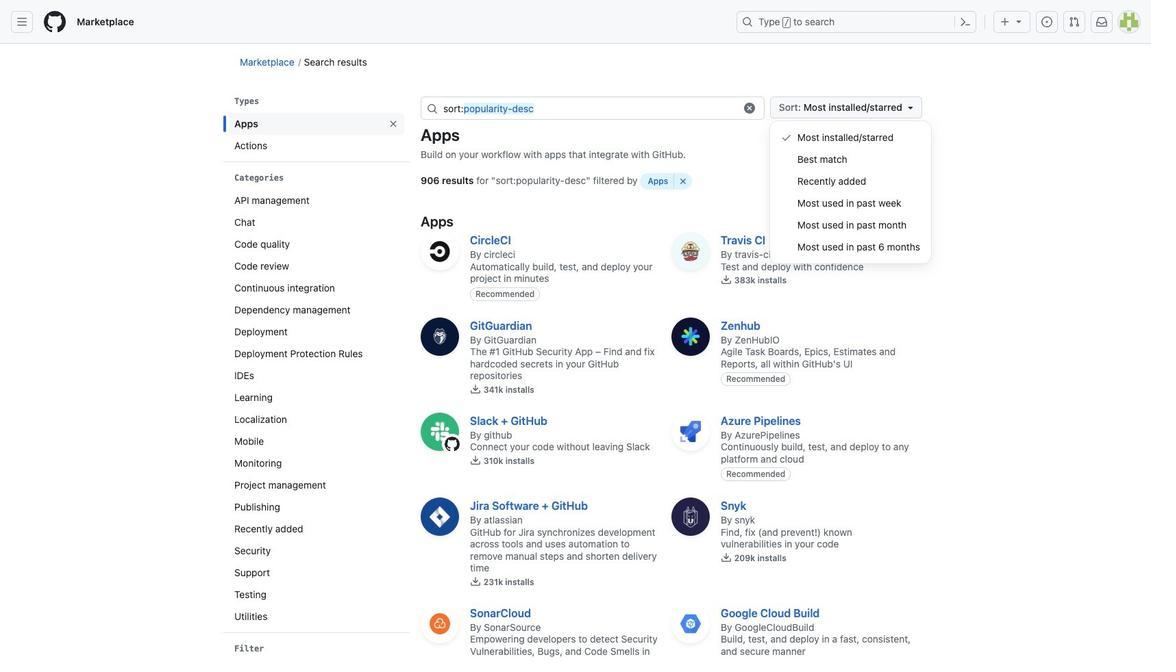 Task type: vqa. For each thing, say whether or not it's contained in the screenshot.
triangle down "icon" to the top
yes



Task type: describe. For each thing, give the bounding box(es) containing it.
command palette image
[[960, 16, 971, 27]]

notifications image
[[1096, 16, 1107, 27]]

2 list from the top
[[229, 190, 404, 628]]

git pull request image
[[1069, 16, 1080, 27]]

1 list from the top
[[229, 113, 404, 157]]

0 vertical spatial download image
[[470, 384, 481, 395]]

1 vertical spatial download image
[[470, 455, 481, 466]]

0 vertical spatial download image
[[721, 275, 732, 286]]

remove type filter image
[[388, 119, 399, 129]]

1 horizontal spatial triangle down image
[[1013, 16, 1024, 27]]



Task type: locate. For each thing, give the bounding box(es) containing it.
0 vertical spatial list
[[229, 113, 404, 157]]

download image
[[721, 275, 732, 286], [470, 577, 481, 588]]

download image
[[470, 384, 481, 395], [470, 455, 481, 466], [721, 553, 732, 564]]

list
[[229, 113, 404, 157], [229, 190, 404, 628]]

issue opened image
[[1042, 16, 1053, 27]]

search image
[[427, 103, 438, 114]]

2 vertical spatial download image
[[721, 553, 732, 564]]

homepage image
[[44, 11, 66, 33]]

plus image
[[1000, 16, 1011, 27]]

0 horizontal spatial triangle down image
[[905, 102, 916, 113]]

0 vertical spatial triangle down image
[[1013, 16, 1024, 27]]

Search for apps and actions text field
[[443, 97, 735, 119]]

0 horizontal spatial download image
[[470, 577, 481, 588]]

1 vertical spatial download image
[[470, 577, 481, 588]]

1 vertical spatial triangle down image
[[905, 102, 916, 113]]

x circle fill image
[[744, 103, 755, 114]]

1 vertical spatial list
[[229, 190, 404, 628]]

clear apps filter image
[[679, 178, 687, 186]]

menu
[[770, 121, 931, 264]]

1 horizontal spatial download image
[[721, 275, 732, 286]]

triangle down image
[[1013, 16, 1024, 27], [905, 102, 916, 113]]



